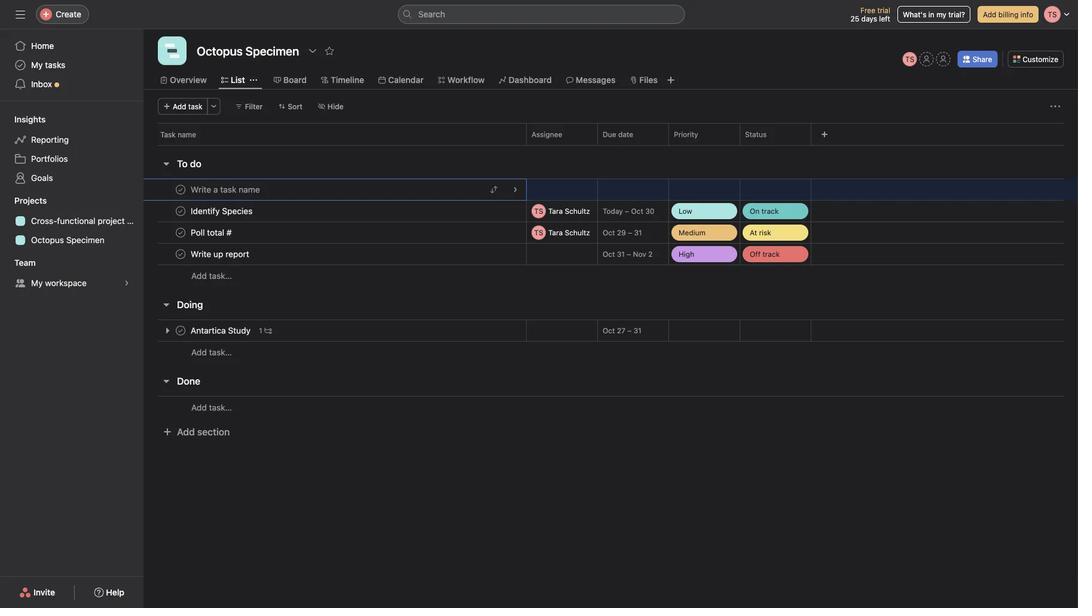 Task type: locate. For each thing, give the bounding box(es) containing it.
track inside on track popup button
[[762, 207, 779, 216]]

reporting
[[31, 135, 69, 145]]

0 vertical spatial schultz
[[565, 207, 590, 216]]

collapse task list for this section image left doing
[[161, 300, 171, 310]]

oct down oct 29 – 31
[[603, 250, 615, 259]]

name
[[178, 130, 196, 139]]

collapse task list for this section image left done button
[[161, 377, 171, 386]]

add left billing
[[983, 10, 996, 19]]

add section button
[[158, 422, 235, 443]]

add task… button down "antartica study" text box
[[191, 346, 232, 359]]

add up 'doing' "button"
[[191, 271, 207, 281]]

schultz left 29
[[565, 229, 590, 237]]

add for add billing info button
[[983, 10, 996, 19]]

tara schultz left today
[[548, 207, 590, 216]]

completed image inside identify species "cell"
[[173, 204, 188, 219]]

add inside header to do tree grid
[[191, 271, 207, 281]]

— row
[[144, 179, 1078, 201]]

assignee
[[532, 130, 562, 139]]

in
[[928, 10, 934, 19]]

task
[[160, 130, 176, 139]]

task… inside header to do tree grid
[[209, 271, 232, 281]]

task… for add task… button inside header to do tree grid
[[209, 271, 232, 281]]

antartica study cell
[[144, 320, 527, 342]]

home link
[[7, 36, 136, 56]]

0 vertical spatial ts
[[905, 55, 914, 63]]

header to do tree grid
[[144, 179, 1078, 287]]

my left the tasks
[[31, 60, 43, 70]]

task… up section
[[209, 403, 232, 413]]

1 collapse task list for this section image from the top
[[161, 300, 171, 310]]

add for add task… button inside header to do tree grid
[[191, 271, 207, 281]]

completed checkbox inside the poll total # "cell"
[[173, 226, 188, 240]]

None text field
[[194, 40, 302, 62]]

overview link
[[160, 74, 207, 87]]

add task… button inside header to do tree grid
[[191, 270, 232, 283]]

0 vertical spatial collapse task list for this section image
[[161, 300, 171, 310]]

collapse task list for this section image for third add task… row from the top of the page
[[161, 377, 171, 386]]

– right 29
[[628, 229, 632, 237]]

my tasks link
[[7, 56, 136, 75]]

board
[[283, 75, 307, 85]]

add task… for add task… button inside header to do tree grid
[[191, 271, 232, 281]]

track right the on
[[762, 207, 779, 216]]

2 schultz from the top
[[565, 229, 590, 237]]

0 vertical spatial add task… button
[[191, 270, 232, 283]]

add task… row
[[144, 265, 1078, 287], [144, 341, 1078, 364], [144, 396, 1078, 419]]

1 tara schultz from the top
[[548, 207, 590, 216]]

add up add section button
[[191, 403, 207, 413]]

0 vertical spatial add task…
[[191, 271, 232, 281]]

– for oct 27
[[627, 327, 632, 335]]

more actions image
[[210, 103, 217, 110]]

0 vertical spatial track
[[762, 207, 779, 216]]

low
[[679, 207, 692, 216]]

1 schultz from the top
[[565, 207, 590, 216]]

task… inside header doing tree grid
[[209, 348, 232, 358]]

completed image down completed option
[[173, 226, 188, 240]]

track
[[762, 207, 779, 216], [763, 250, 780, 259]]

completed image inside the poll total # "cell"
[[173, 226, 188, 240]]

on track button
[[740, 201, 811, 222]]

31 right 29
[[634, 229, 642, 237]]

add inside add section button
[[177, 427, 195, 438]]

2 tara schultz from the top
[[548, 229, 590, 237]]

oct left 30
[[631, 207, 643, 216]]

1 vertical spatial ts
[[534, 207, 543, 216]]

1 completed checkbox from the top
[[173, 183, 188, 197]]

2 add task… from the top
[[191, 348, 232, 358]]

completed image
[[173, 204, 188, 219], [173, 226, 188, 240], [173, 247, 188, 262], [173, 324, 188, 338]]

nov
[[633, 250, 646, 259]]

my inside the teams element
[[31, 278, 43, 288]]

1 vertical spatial add task…
[[191, 348, 232, 358]]

– for oct 31
[[627, 250, 631, 259]]

2 vertical spatial task…
[[209, 403, 232, 413]]

add up done
[[191, 348, 207, 358]]

left
[[879, 14, 890, 23]]

add inside add billing info button
[[983, 10, 996, 19]]

billing
[[998, 10, 1019, 19]]

2 vertical spatial add task… row
[[144, 396, 1078, 419]]

completed image for oct 31 – nov 2
[[173, 247, 188, 262]]

completed image
[[173, 183, 188, 197]]

1 my from the top
[[31, 60, 43, 70]]

filter button
[[230, 98, 268, 115]]

tara schultz left 29
[[548, 229, 590, 237]]

add task…
[[191, 271, 232, 281], [191, 348, 232, 358], [191, 403, 232, 413]]

on
[[750, 207, 760, 216]]

tara schultz for today
[[548, 207, 590, 216]]

more actions image
[[1051, 102, 1060, 111]]

oct for oct 29 – 31
[[603, 229, 615, 237]]

at
[[750, 229, 757, 237]]

0 vertical spatial add task… row
[[144, 265, 1078, 287]]

global element
[[0, 29, 144, 101]]

Completed checkbox
[[173, 183, 188, 197], [173, 226, 188, 240], [173, 247, 188, 262], [173, 324, 188, 338]]

tara schultz for oct 29
[[548, 229, 590, 237]]

add task… button down write up report text field
[[191, 270, 232, 283]]

timeline link
[[321, 74, 364, 87]]

high button
[[669, 244, 740, 265]]

insights element
[[0, 109, 144, 190]]

add field image
[[821, 131, 828, 138]]

projects
[[14, 196, 47, 206]]

oct left 29
[[603, 229, 615, 237]]

add task… inside header doing tree grid
[[191, 348, 232, 358]]

completed checkbox left write up report text field
[[173, 247, 188, 262]]

teams element
[[0, 252, 144, 295]]

oct 29 – 31
[[603, 229, 642, 237]]

task… down "antartica study" text box
[[209, 348, 232, 358]]

3 completed image from the top
[[173, 247, 188, 262]]

add task… down "antartica study" text box
[[191, 348, 232, 358]]

add task… down write up report text field
[[191, 271, 232, 281]]

task name
[[160, 130, 196, 139]]

reporting link
[[7, 130, 136, 149]]

on track
[[750, 207, 779, 216]]

1 vertical spatial add task… button
[[191, 346, 232, 359]]

Poll total # text field
[[188, 227, 235, 239]]

1 task… from the top
[[209, 271, 232, 281]]

– left nov
[[627, 250, 631, 259]]

add
[[983, 10, 996, 19], [173, 102, 186, 111], [191, 271, 207, 281], [191, 348, 207, 358], [191, 403, 207, 413], [177, 427, 195, 438]]

trial
[[877, 6, 890, 14]]

add task… button up section
[[191, 402, 232, 415]]

completed checkbox for poll total # text field
[[173, 226, 188, 240]]

track inside off track popup button
[[763, 250, 780, 259]]

today – oct 30
[[603, 207, 654, 216]]

my down team
[[31, 278, 43, 288]]

add inside header doing tree grid
[[191, 348, 207, 358]]

1 vertical spatial my
[[31, 278, 43, 288]]

2 completed checkbox from the top
[[173, 226, 188, 240]]

help button
[[86, 582, 132, 604]]

2 vertical spatial ts
[[534, 229, 543, 237]]

0 vertical spatial 31
[[634, 229, 642, 237]]

completed checkbox inside — row
[[173, 183, 188, 197]]

task… for add task… button in header doing tree grid
[[209, 348, 232, 358]]

low button
[[669, 201, 740, 222]]

1 vertical spatial track
[[763, 250, 780, 259]]

projects button
[[0, 195, 47, 207]]

high
[[679, 250, 694, 259]]

track for off track
[[763, 250, 780, 259]]

1 vertical spatial tara
[[548, 229, 563, 237]]

add a task to this section image
[[209, 300, 219, 310]]

add left section
[[177, 427, 195, 438]]

octopus specimen link
[[7, 231, 136, 250]]

dashboard link
[[499, 74, 552, 87]]

completed checkbox down completed option
[[173, 226, 188, 240]]

row
[[144, 123, 1078, 145], [158, 145, 1064, 146], [144, 200, 1078, 222], [144, 222, 1078, 244], [144, 243, 1078, 265], [144, 320, 1078, 342]]

collapse task list for this section image for header doing tree grid
[[161, 300, 171, 310]]

row containing oct 27
[[144, 320, 1078, 342]]

1 vertical spatial add task… row
[[144, 341, 1078, 364]]

my for my tasks
[[31, 60, 43, 70]]

my
[[31, 60, 43, 70], [31, 278, 43, 288]]

31 for 29
[[634, 229, 642, 237]]

2 tara from the top
[[548, 229, 563, 237]]

completed image left write up report text field
[[173, 247, 188, 262]]

track right off
[[763, 250, 780, 259]]

what's in my trial?
[[903, 10, 965, 19]]

timeline
[[331, 75, 364, 85]]

1 vertical spatial schultz
[[565, 229, 590, 237]]

oct inside header doing tree grid
[[603, 327, 615, 335]]

2 vertical spatial 31
[[634, 327, 641, 335]]

task…
[[209, 271, 232, 281], [209, 348, 232, 358], [209, 403, 232, 413]]

– right '27'
[[627, 327, 632, 335]]

– inside header doing tree grid
[[627, 327, 632, 335]]

calendar
[[388, 75, 424, 85]]

2 task… from the top
[[209, 348, 232, 358]]

add for add task… button in header doing tree grid
[[191, 348, 207, 358]]

oct left '27'
[[603, 327, 615, 335]]

add for 1st add task… button from the bottom
[[191, 403, 207, 413]]

filter
[[245, 102, 263, 111]]

share button
[[958, 51, 998, 68]]

1 add task… button from the top
[[191, 270, 232, 283]]

schultz left today
[[565, 207, 590, 216]]

completed checkbox for write a task name text field
[[173, 183, 188, 197]]

task… down write up report text field
[[209, 271, 232, 281]]

add left task
[[173, 102, 186, 111]]

free trial 25 days left
[[851, 6, 890, 23]]

2 collapse task list for this section image from the top
[[161, 377, 171, 386]]

31 left nov
[[617, 250, 625, 259]]

1 completed image from the top
[[173, 204, 188, 219]]

completed checkbox for write up report text field
[[173, 247, 188, 262]]

do
[[190, 158, 201, 170]]

1 vertical spatial collapse task list for this section image
[[161, 377, 171, 386]]

3 completed checkbox from the top
[[173, 247, 188, 262]]

Completed checkbox
[[173, 204, 188, 219]]

dashboard
[[509, 75, 552, 85]]

completed checkbox right expand subtask list for the task antartica study image
[[173, 324, 188, 338]]

my inside "link"
[[31, 60, 43, 70]]

completed checkbox up completed option
[[173, 183, 188, 197]]

Write up report text field
[[188, 248, 253, 260]]

ts for on track
[[534, 207, 543, 216]]

0 vertical spatial tara
[[548, 207, 563, 216]]

list link
[[221, 74, 245, 87]]

3 task… from the top
[[209, 403, 232, 413]]

files link
[[630, 74, 658, 87]]

1 add task… from the top
[[191, 271, 232, 281]]

4 completed image from the top
[[173, 324, 188, 338]]

completed image inside the write up report cell
[[173, 247, 188, 262]]

0 vertical spatial task…
[[209, 271, 232, 281]]

ts for at risk
[[534, 229, 543, 237]]

collapse task list for this section image
[[161, 300, 171, 310], [161, 377, 171, 386]]

1 tara from the top
[[548, 207, 563, 216]]

3 add task… from the top
[[191, 403, 232, 413]]

invite button
[[11, 582, 63, 604]]

task… for 1st add task… button from the bottom
[[209, 403, 232, 413]]

add task… up section
[[191, 403, 232, 413]]

–
[[625, 207, 629, 216], [628, 229, 632, 237], [627, 250, 631, 259], [627, 327, 632, 335]]

2 vertical spatial add task… button
[[191, 402, 232, 415]]

27
[[617, 327, 625, 335]]

track for on track
[[762, 207, 779, 216]]

31 inside header doing tree grid
[[634, 327, 641, 335]]

tara
[[548, 207, 563, 216], [548, 229, 563, 237]]

off
[[750, 250, 761, 259]]

due date
[[603, 130, 633, 139]]

31
[[634, 229, 642, 237], [617, 250, 625, 259], [634, 327, 641, 335]]

to do
[[177, 158, 201, 170]]

0 vertical spatial my
[[31, 60, 43, 70]]

completed image down completed image
[[173, 204, 188, 219]]

2 my from the top
[[31, 278, 43, 288]]

31 for 27
[[634, 327, 641, 335]]

add section
[[177, 427, 230, 438]]

completed image right expand subtask list for the task antartica study image
[[173, 324, 188, 338]]

add task… inside header to do tree grid
[[191, 271, 232, 281]]

doing
[[177, 299, 203, 311]]

due
[[603, 130, 616, 139]]

Write a task name text field
[[188, 184, 264, 196]]

at risk
[[750, 229, 771, 237]]

add task… button
[[191, 270, 232, 283], [191, 346, 232, 359], [191, 402, 232, 415]]

goals link
[[7, 169, 136, 188]]

cell
[[144, 179, 527, 201]]

2 vertical spatial add task…
[[191, 403, 232, 413]]

my
[[936, 10, 946, 19]]

off track button
[[740, 244, 811, 265]]

completed image for oct 29 – 31
[[173, 226, 188, 240]]

31 right '27'
[[634, 327, 641, 335]]

sort button
[[273, 98, 308, 115]]

4 completed checkbox from the top
[[173, 324, 188, 338]]

1 vertical spatial task…
[[209, 348, 232, 358]]

today
[[603, 207, 623, 216]]

move tasks between sections image
[[490, 186, 497, 193]]

board link
[[274, 74, 307, 87]]

add tab image
[[666, 75, 676, 85]]

my for my workspace
[[31, 278, 43, 288]]

0 vertical spatial tara schultz
[[548, 207, 590, 216]]

1 vertical spatial tara schultz
[[548, 229, 590, 237]]

2 add task… button from the top
[[191, 346, 232, 359]]

2 completed image from the top
[[173, 226, 188, 240]]

row containing oct 31
[[144, 243, 1078, 265]]

completed checkbox inside the write up report cell
[[173, 247, 188, 262]]

– for oct 29
[[628, 229, 632, 237]]

team button
[[0, 257, 36, 269]]

team
[[14, 258, 36, 268]]

invite
[[34, 588, 55, 598]]

completed image for today – oct 30
[[173, 204, 188, 219]]



Task type: vqa. For each thing, say whether or not it's contained in the screenshot.
"next week"
no



Task type: describe. For each thing, give the bounding box(es) containing it.
my workspace link
[[7, 274, 136, 293]]

oct for oct 27 – 31
[[603, 327, 615, 335]]

plan
[[127, 216, 143, 226]]

add billing info button
[[978, 6, 1039, 23]]

timeline image
[[165, 44, 179, 58]]

workspace
[[45, 278, 87, 288]]

search
[[418, 9, 445, 19]]

collapse task list for this section image
[[161, 159, 171, 169]]

29
[[617, 229, 626, 237]]

calendar link
[[378, 74, 424, 87]]

info
[[1021, 10, 1033, 19]]

show options image
[[308, 46, 318, 56]]

inbox
[[31, 79, 52, 89]]

doing button
[[177, 294, 203, 316]]

medium button
[[669, 222, 740, 243]]

project
[[98, 216, 125, 226]]

hide button
[[313, 98, 349, 115]]

schultz for oct 29
[[565, 229, 590, 237]]

trial?
[[948, 10, 965, 19]]

search button
[[398, 5, 685, 24]]

create button
[[36, 5, 89, 24]]

tara for oct 29 – 31
[[548, 229, 563, 237]]

add task… button inside header doing tree grid
[[191, 346, 232, 359]]

write up report cell
[[144, 243, 527, 265]]

2 add task… row from the top
[[144, 341, 1078, 364]]

customize button
[[1008, 51, 1064, 68]]

Identify Species text field
[[188, 205, 256, 217]]

add task
[[173, 102, 202, 111]]

completed checkbox inside antartica study cell
[[173, 324, 188, 338]]

what's
[[903, 10, 926, 19]]

— button
[[669, 179, 740, 201]]

3 add task… row from the top
[[144, 396, 1078, 419]]

1 add task… row from the top
[[144, 265, 1078, 287]]

list
[[231, 75, 245, 85]]

insights button
[[0, 114, 46, 126]]

ts inside ts button
[[905, 55, 914, 63]]

section
[[197, 427, 230, 438]]

sort
[[288, 102, 302, 111]]

row containing task name
[[144, 123, 1078, 145]]

25
[[851, 14, 859, 23]]

overview
[[170, 75, 207, 85]]

messages
[[576, 75, 616, 85]]

add inside "add task" button
[[173, 102, 186, 111]]

identify species cell
[[144, 200, 527, 222]]

schultz for today
[[565, 207, 590, 216]]

poll total # cell
[[144, 222, 527, 244]]

cross-
[[31, 216, 57, 226]]

to
[[177, 158, 188, 170]]

help
[[106, 588, 124, 598]]

customize
[[1023, 55, 1058, 63]]

tara for today – oct 30
[[548, 207, 563, 216]]

tab actions image
[[250, 77, 257, 84]]

date
[[618, 130, 633, 139]]

medium
[[679, 229, 706, 237]]

insights
[[14, 115, 46, 124]]

oct 31 – nov 2
[[603, 250, 653, 259]]

search list box
[[398, 5, 685, 24]]

add to starred image
[[325, 46, 334, 56]]

done
[[177, 376, 200, 387]]

priority
[[674, 130, 698, 139]]

Antartica Study text field
[[188, 325, 254, 337]]

specimen
[[66, 235, 104, 245]]

header doing tree grid
[[144, 320, 1078, 364]]

ts button
[[903, 52, 917, 66]]

days
[[861, 14, 877, 23]]

oct 27 – 31
[[603, 327, 641, 335]]

octopus
[[31, 235, 64, 245]]

– right today
[[625, 207, 629, 216]]

share
[[973, 55, 992, 63]]

cross-functional project plan link
[[7, 212, 143, 231]]

off track
[[750, 250, 780, 259]]

hide sidebar image
[[16, 10, 25, 19]]

add task… for add task… button in header doing tree grid
[[191, 348, 232, 358]]

risk
[[759, 229, 771, 237]]

2
[[648, 250, 653, 259]]

add task… for 1st add task… button from the bottom
[[191, 403, 232, 413]]

workflow
[[448, 75, 485, 85]]

my workspace
[[31, 278, 87, 288]]

portfolios
[[31, 154, 68, 164]]

goals
[[31, 173, 53, 183]]

3 add task… button from the top
[[191, 402, 232, 415]]

files
[[639, 75, 658, 85]]

inbox link
[[7, 75, 136, 94]]

add task button
[[158, 98, 208, 115]]

cross-functional project plan
[[31, 216, 143, 226]]

portfolios link
[[7, 149, 136, 169]]

1 subtask image
[[265, 327, 272, 335]]

to do button
[[177, 153, 201, 175]]

30
[[645, 207, 654, 216]]

details image
[[512, 186, 519, 193]]

functional
[[57, 216, 95, 226]]

home
[[31, 41, 54, 51]]

create
[[56, 9, 81, 19]]

projects element
[[0, 190, 144, 252]]

free
[[860, 6, 875, 14]]

1 vertical spatial 31
[[617, 250, 625, 259]]

oct for oct 31 – nov 2
[[603, 250, 615, 259]]

see details, my workspace image
[[123, 280, 130, 287]]

my tasks
[[31, 60, 65, 70]]

expand subtask list for the task antartica study image
[[163, 326, 172, 336]]



